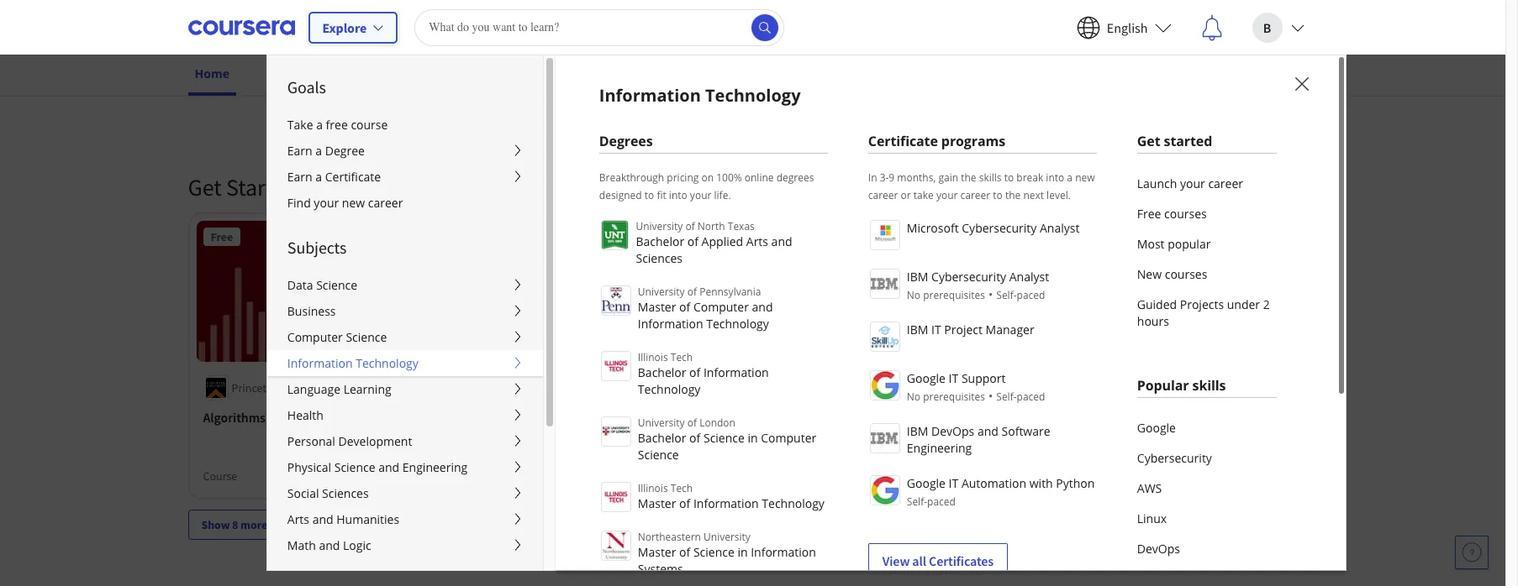 Task type: vqa. For each thing, say whether or not it's contained in the screenshot.
The 'Into' related to Degrees
yes



Task type: locate. For each thing, give the bounding box(es) containing it.
0 vertical spatial get
[[1137, 132, 1161, 150]]

technology up online
[[705, 84, 801, 107]]

view all certificates list
[[868, 219, 1097, 579]]

princeton university up part
[[232, 381, 331, 396]]

0 vertical spatial tech
[[671, 351, 693, 365]]

a
[[316, 117, 323, 133], [316, 143, 322, 159], [316, 169, 322, 185], [1067, 171, 1073, 185], [710, 409, 716, 426]]

1 vertical spatial devops
[[1137, 541, 1180, 557]]

information technology inside dropdown button
[[287, 356, 419, 372]]

1 illinois from the top
[[638, 351, 668, 365]]

free down the graduation cap image
[[1073, 230, 1095, 245]]

into right the fit
[[669, 188, 687, 203]]

university inside university of north texas bachelor of applied arts and sciences
[[636, 219, 683, 234]]

illinois for bachelor of information technology
[[638, 351, 668, 365]]

computer up purpose
[[491, 409, 548, 426]]

take
[[914, 188, 934, 203]]

1 horizontal spatial with
[[681, 409, 707, 426]]

master up systems
[[638, 545, 676, 561]]

5 partnername logo image from the top
[[870, 424, 900, 454]]

illinois tech logo image up computer science: programming with a purpose link
[[601, 351, 631, 382]]

arts and humanities button
[[267, 507, 543, 533]]

paced for analyst
[[1017, 288, 1045, 303]]

1 partnername logo image from the top
[[870, 220, 900, 251]]

programming right science:
[[600, 409, 679, 426]]

fit
[[657, 188, 666, 203]]

view all certificates link
[[868, 544, 1008, 579]]

illinois inside 'illinois tech bachelor of information technology'
[[638, 351, 668, 365]]

paced inside the ibm cybersecurity analyst no prerequisites • self-paced
[[1017, 288, 1045, 303]]

information up the language
[[287, 356, 353, 372]]

career down earn a certificate popup button
[[368, 195, 403, 211]]

illinois down "university of pennsylvania master of computer and information technology"
[[638, 351, 668, 365]]

2 prerequisites from the top
[[923, 390, 985, 404]]

with
[[302, 172, 345, 203], [681, 409, 707, 426], [1030, 476, 1053, 492]]

computer inside "university of pennsylvania master of computer and information technology"
[[693, 299, 749, 315]]

self-
[[996, 288, 1017, 303], [996, 390, 1017, 404], [907, 495, 927, 509]]

engineering down the everyone
[[907, 441, 972, 456]]

cybersecurity
[[962, 220, 1037, 236], [931, 269, 1006, 285], [778, 409, 857, 426], [1137, 451, 1212, 467]]

new down most
[[1137, 266, 1162, 282]]

course for code yourself! an introduction to programming
[[1066, 469, 1100, 484]]

information down career
[[599, 84, 701, 107]]

get inside information technology menu item
[[1137, 132, 1161, 150]]

google inside google it support no prerequisites • self-paced
[[907, 371, 946, 387]]

analyst up the manager
[[1009, 269, 1049, 285]]

paced up software
[[1017, 390, 1045, 404]]

partnername logo image
[[870, 220, 900, 251], [870, 269, 900, 299], [870, 322, 900, 352], [870, 371, 900, 401], [870, 424, 900, 454], [870, 476, 900, 506]]

3 course from the left
[[1066, 469, 1100, 484]]

your left career
[[529, 66, 554, 82]]

coursera image
[[188, 14, 295, 41]]

prerequisites for cybersecurity
[[923, 288, 985, 303]]

1 horizontal spatial princeton
[[519, 381, 567, 396]]

a for degree
[[316, 143, 322, 159]]

0 horizontal spatial information technology
[[287, 356, 419, 372]]

information technology up "language learning"
[[287, 356, 419, 372]]

earn a degree
[[287, 143, 365, 159]]

your inside explore menu element
[[314, 195, 339, 211]]

courses for free courses
[[1164, 206, 1207, 222]]

1 horizontal spatial into
[[1046, 171, 1064, 185]]

code
[[1066, 409, 1095, 426]]

north
[[698, 219, 725, 234]]

earn a certificate button
[[267, 164, 543, 190]]

0 horizontal spatial into
[[669, 188, 687, 203]]

2 princeton university from the left
[[519, 381, 619, 396]]

information technology up on
[[599, 84, 801, 107]]

arts
[[746, 234, 768, 250], [287, 512, 309, 528]]

2 vertical spatial with
[[1030, 476, 1053, 492]]

a down 'illinois tech bachelor of information technology'
[[710, 409, 716, 426]]

1 horizontal spatial arts
[[746, 234, 768, 250]]

master right university of pennsylvania logo
[[638, 299, 676, 315]]

your up free courses link
[[1180, 176, 1205, 192]]

these
[[350, 172, 408, 203]]

1 vertical spatial programming
[[1066, 429, 1144, 446]]

cybersecurity left "for"
[[778, 409, 857, 426]]

1 vertical spatial illinois
[[638, 482, 668, 496]]

0 horizontal spatial princeton
[[232, 381, 279, 396]]

self- inside google it automation with python self-paced
[[907, 495, 927, 509]]

a inside "link"
[[316, 117, 323, 133]]

a up 'level.'
[[1067, 171, 1073, 185]]

b button
[[1239, 0, 1318, 54]]

pricing
[[667, 171, 699, 185]]

2 vertical spatial self-
[[907, 495, 927, 509]]

with left python
[[1030, 476, 1053, 492]]

course for algorithms, part i
[[203, 469, 237, 484]]

most popular
[[1137, 236, 1211, 252]]

skills up "introduction"
[[1193, 377, 1226, 395]]

information up earn your degree collection element
[[751, 545, 816, 561]]

1 vertical spatial find
[[287, 195, 311, 211]]

it inside google it support no prerequisites • self-paced
[[949, 371, 959, 387]]

your
[[529, 66, 554, 82], [1180, 176, 1205, 192], [690, 188, 712, 203], [936, 188, 958, 203], [314, 195, 339, 211]]

university down illinois tech master of information technology
[[704, 530, 751, 545]]

0 vertical spatial arts
[[746, 234, 768, 250]]

0 vertical spatial new
[[557, 66, 582, 82]]

free right texas
[[786, 230, 808, 245]]

0 horizontal spatial find
[[287, 195, 311, 211]]

0 vertical spatial find
[[503, 66, 526, 82]]

None search field
[[415, 9, 785, 46]]

course down purpose
[[491, 469, 525, 484]]

1 vertical spatial engineering
[[403, 460, 468, 476]]

engineering
[[907, 441, 972, 456], [403, 460, 468, 476]]

cybersecurity inside the ibm cybersecurity analyst no prerequisites • self-paced
[[931, 269, 1006, 285]]

a left degree
[[316, 143, 322, 159]]

1 vertical spatial self-
[[996, 390, 1017, 404]]

self- inside the ibm cybersecurity analyst no prerequisites • self-paced
[[996, 288, 1017, 303]]

bachelor right university of north texas logo
[[636, 234, 684, 250]]

1 vertical spatial certificate
[[325, 169, 381, 185]]

free for cybersecurity for everyone
[[786, 230, 808, 245]]

technology down computer science popup button
[[356, 356, 419, 372]]

months,
[[897, 171, 936, 185]]

skills
[[979, 171, 1002, 185], [1193, 377, 1226, 395]]

find inside explore menu element
[[287, 195, 311, 211]]

3-
[[880, 171, 889, 185]]

learning up health popup button
[[344, 382, 391, 398]]

it left project
[[931, 322, 941, 338]]

engineering inside physical science and engineering popup button
[[403, 460, 468, 476]]

course up the 'show'
[[203, 469, 237, 484]]

list for popular skills
[[1137, 414, 1277, 587]]

ibm down maryland,
[[907, 424, 928, 440]]

1 • from the top
[[989, 287, 993, 303]]

1 vertical spatial no
[[907, 390, 921, 404]]

into inside breakthrough pricing on 100% online degrees designed to fit into your life.
[[669, 188, 687, 203]]

0 vertical spatial no
[[907, 288, 921, 303]]

1 earn from the top
[[287, 143, 312, 159]]

1 vertical spatial paced
[[1017, 390, 1045, 404]]

1 ibm from the top
[[907, 269, 928, 285]]

information technology
[[599, 84, 801, 107], [287, 356, 419, 372]]

devops down linux
[[1137, 541, 1180, 557]]

1 horizontal spatial devops
[[1137, 541, 1180, 557]]

google left automation
[[907, 476, 946, 492]]

ibm down microsoft
[[907, 269, 928, 285]]

course
[[351, 117, 388, 133]]

cybersecurity down the "microsoft cybersecurity analyst" link
[[931, 269, 1006, 285]]

your for launch your career
[[1180, 176, 1205, 192]]

1 master from the top
[[638, 299, 676, 315]]

your down gain
[[936, 188, 958, 203]]

0 horizontal spatial devops
[[931, 424, 975, 440]]

business button
[[267, 298, 543, 324]]

information inside illinois tech master of information technology
[[693, 496, 759, 512]]

bachelor inside 'university of london bachelor of science in computer science'
[[638, 430, 686, 446]]

google up the everyone
[[907, 371, 946, 387]]

launch
[[1137, 176, 1177, 192]]

prerequisites
[[923, 288, 985, 303], [923, 390, 985, 404]]

0 horizontal spatial skills
[[979, 171, 1002, 185]]

2 vertical spatial google
[[907, 476, 946, 492]]

1 tech from the top
[[671, 351, 693, 365]]

analyst for ibm cybersecurity analyst no prerequisites • self-paced
[[1009, 269, 1049, 285]]

devops inside list
[[1137, 541, 1180, 557]]

0 horizontal spatial new
[[342, 195, 365, 211]]

new inside explore menu element
[[342, 195, 365, 211]]

your down the earn a certificate at the left
[[314, 195, 339, 211]]

new courses link
[[1137, 260, 1277, 290]]

new left career
[[557, 66, 582, 82]]

to right "introduction"
[[1242, 409, 1254, 426]]

0 horizontal spatial arts
[[287, 512, 309, 528]]

yourself!
[[1097, 409, 1147, 426]]

it
[[931, 322, 941, 338], [949, 371, 959, 387], [949, 476, 959, 492]]

illinois tech logo image up northeastern university  logo
[[601, 483, 631, 513]]

1 vertical spatial learning
[[344, 382, 391, 398]]

no inside the ibm cybersecurity analyst no prerequisites • self-paced
[[907, 288, 921, 303]]

1 vertical spatial tech
[[671, 482, 693, 496]]

your for find your new career
[[529, 66, 554, 82]]

1 horizontal spatial the
[[1005, 188, 1021, 203]]

graduation cap image
[[1071, 171, 1091, 191]]

0 horizontal spatial with
[[302, 172, 345, 203]]

2 tech from the top
[[671, 482, 693, 496]]

microsoft cybersecurity analyst
[[907, 220, 1080, 236]]

learning for language learning
[[344, 382, 391, 398]]

find your new career
[[287, 195, 403, 211]]

0 horizontal spatial learning
[[289, 66, 337, 82]]

cybersecurity inside the "microsoft cybersecurity analyst" link
[[962, 220, 1037, 236]]

the
[[1094, 381, 1113, 396]]

2 • from the top
[[989, 388, 993, 404]]

courses
[[1164, 206, 1207, 222], [1165, 266, 1208, 282]]

cybersecurity down in 3-9 months, gain the skills to break into a new career or take your career to the next level.
[[962, 220, 1037, 236]]

to left the fit
[[645, 188, 654, 203]]

into inside in 3-9 months, gain the skills to break into a new career or take your career to the next level.
[[1046, 171, 1064, 185]]

2 vertical spatial bachelor
[[638, 430, 686, 446]]

prerequisites inside the ibm cybersecurity analyst no prerequisites • self-paced
[[923, 288, 985, 303]]

0 vertical spatial learning
[[289, 66, 337, 82]]

computer down university of north texas bachelor of applied arts and sciences
[[693, 299, 749, 315]]

1 horizontal spatial course
[[491, 469, 525, 484]]

devops down college
[[931, 424, 975, 440]]

3 master from the top
[[638, 545, 676, 561]]

0 vertical spatial paced
[[1017, 288, 1045, 303]]

ibm for ibm devops and software engineering
[[907, 424, 928, 440]]

master for master of information technology
[[638, 496, 676, 512]]

2 courses from the top
[[1165, 266, 1208, 282]]

self- up the manager
[[996, 288, 1017, 303]]

0 vertical spatial certificate
[[868, 132, 938, 150]]

more
[[240, 518, 267, 533]]

into for certificate programs
[[1046, 171, 1064, 185]]

free down earn a degree dropdown button
[[413, 172, 455, 203]]

princeton
[[232, 381, 279, 396], [519, 381, 567, 396]]

0 vertical spatial devops
[[931, 424, 975, 440]]

What do you want to learn? text field
[[415, 9, 785, 46]]

no for ibm cybersecurity analyst
[[907, 288, 921, 303]]

0 vertical spatial analyst
[[1040, 220, 1080, 236]]

explore menu element
[[267, 55, 543, 587]]

1 horizontal spatial learning
[[344, 382, 391, 398]]

to
[[1004, 171, 1014, 185], [645, 188, 654, 203], [993, 188, 1003, 203], [1242, 409, 1254, 426]]

1 prerequisites from the top
[[923, 288, 985, 303]]

1 vertical spatial illinois tech logo image
[[601, 483, 631, 513]]

1 vertical spatial it
[[949, 371, 959, 387]]

technology up northeastern university master of science in information systems
[[762, 496, 825, 512]]

1 vertical spatial bachelor
[[638, 365, 686, 381]]

your for find your new career
[[314, 195, 339, 211]]

0 horizontal spatial the
[[961, 171, 977, 185]]

master up northeastern
[[638, 496, 676, 512]]

ibm inside the ibm cybersecurity analyst no prerequisites • self-paced
[[907, 269, 928, 285]]

princeton university for part
[[232, 381, 331, 396]]

repeat image
[[1071, 231, 1091, 251]]

close image
[[1290, 72, 1312, 94], [1290, 72, 1312, 94], [1290, 72, 1312, 94], [1291, 73, 1313, 95]]

1 vertical spatial new
[[342, 195, 365, 211]]

0 vertical spatial self-
[[996, 288, 1017, 303]]

free courses link
[[1137, 199, 1277, 230]]

princeton for algorithms,
[[232, 381, 279, 396]]

0 horizontal spatial princeton university
[[232, 381, 331, 396]]

0 vertical spatial courses
[[1164, 206, 1207, 222]]

0 vertical spatial engineering
[[907, 441, 972, 456]]

• inside google it support no prerequisites • self-paced
[[989, 388, 993, 404]]

science inside northeastern university master of science in information systems
[[693, 545, 735, 561]]

computer down cybersecurity for everyone on the bottom right of page
[[761, 430, 816, 446]]

list containing google
[[1137, 414, 1277, 587]]

engineering down personal development dropdown button
[[403, 460, 468, 476]]

analyst inside the "microsoft cybersecurity analyst" link
[[1040, 220, 1080, 236]]

technology up london
[[638, 382, 701, 398]]

google inside list
[[1137, 420, 1176, 436]]

1 vertical spatial skills
[[1193, 377, 1226, 395]]

cybersecurity inside cybersecurity for everyone link
[[778, 409, 857, 426]]

information technology button
[[267, 351, 543, 377]]

2 course from the left
[[491, 469, 525, 484]]

0 vertical spatial bachelor
[[636, 234, 684, 250]]

0 horizontal spatial course
[[203, 469, 237, 484]]

math and logic
[[287, 538, 371, 554]]

0 vertical spatial master
[[638, 299, 676, 315]]

paced inside google it automation with python self-paced
[[927, 495, 956, 509]]

2 horizontal spatial with
[[1030, 476, 1053, 492]]

cybersecurity down 'code yourself! an introduction to programming' link
[[1137, 451, 1212, 467]]

google link
[[1137, 414, 1277, 444]]

1 vertical spatial analyst
[[1009, 269, 1049, 285]]

1 vertical spatial google
[[1137, 420, 1176, 436]]

1 princeton from the left
[[232, 381, 279, 396]]

certificate inside information technology menu item
[[868, 132, 938, 150]]

programming inside computer science: programming with a purpose
[[600, 409, 679, 426]]

with down earn a degree
[[302, 172, 345, 203]]

university inside "university of pennsylvania master of computer and information technology"
[[638, 285, 685, 299]]

business
[[287, 303, 336, 319]]

1 horizontal spatial engineering
[[907, 441, 972, 456]]

0 horizontal spatial certificate
[[325, 169, 381, 185]]

courses for new courses
[[1165, 266, 1208, 282]]

1 horizontal spatial get
[[1137, 132, 1161, 150]]

2 vertical spatial it
[[949, 476, 959, 492]]

0 vertical spatial illinois tech logo image
[[601, 351, 631, 382]]

1 vertical spatial into
[[669, 188, 687, 203]]

1 vertical spatial new
[[1137, 266, 1162, 282]]

1 horizontal spatial new
[[1075, 171, 1095, 185]]

it inside google it automation with python self-paced
[[949, 476, 959, 492]]

cybersecurity inside cybersecurity link
[[1137, 451, 1212, 467]]

a inside popup button
[[316, 169, 322, 185]]

my learning
[[270, 66, 337, 82]]

sciences inside university of north texas bachelor of applied arts and sciences
[[636, 251, 683, 266]]

to inside "code yourself! an introduction to programming"
[[1242, 409, 1254, 426]]

ibm cybersecurity analyst no prerequisites • self-paced
[[907, 269, 1049, 303]]

2 horizontal spatial course
[[1066, 469, 1100, 484]]

an
[[1150, 409, 1165, 426]]

cybersecurity for everyone link
[[778, 407, 1015, 428]]

university right university of london logo
[[638, 416, 685, 430]]

2 vertical spatial master
[[638, 545, 676, 561]]

princeton up the algorithms, part i
[[232, 381, 279, 396]]

started
[[1164, 132, 1212, 150]]

1 vertical spatial the
[[1005, 188, 1021, 203]]

science up information technology dropdown button
[[346, 330, 387, 346]]

earn down take
[[287, 143, 312, 159]]

1 horizontal spatial new
[[1137, 266, 1162, 282]]

2 master from the top
[[638, 496, 676, 512]]

health button
[[267, 403, 543, 429]]

self- inside google it support no prerequisites • self-paced
[[996, 390, 1017, 404]]

1 no from the top
[[907, 288, 921, 303]]

computer science: programming with a purpose link
[[491, 407, 728, 448]]

princeton university for science:
[[519, 381, 619, 396]]

0 vertical spatial programming
[[600, 409, 679, 426]]

hours
[[1137, 314, 1169, 330]]

2 illinois from the top
[[638, 482, 668, 496]]

university right university of pennsylvania logo
[[638, 285, 685, 299]]

manager
[[986, 322, 1035, 338]]

0 vertical spatial new
[[1075, 171, 1095, 185]]

launch your career link
[[1137, 169, 1277, 199]]

a for certificate
[[316, 169, 322, 185]]

i
[[298, 409, 302, 426]]

get inside main content
[[188, 172, 222, 203]]

2 earn from the top
[[287, 169, 312, 185]]

0 horizontal spatial get
[[188, 172, 222, 203]]

0 vertical spatial illinois
[[638, 351, 668, 365]]

social sciences button
[[267, 481, 543, 507]]

the left next
[[1005, 188, 1021, 203]]

learning inside popup button
[[344, 382, 391, 398]]

0 vertical spatial information technology
[[599, 84, 801, 107]]

new right break
[[1075, 171, 1095, 185]]

no
[[907, 288, 921, 303], [907, 390, 921, 404]]

technology down pennsylvania
[[706, 316, 769, 332]]

self- down 'support'
[[996, 390, 1017, 404]]

skills inside in 3-9 months, gain the skills to break into a new career or take your career to the next level.
[[979, 171, 1002, 185]]

science up earn your degree collection element
[[693, 545, 735, 561]]

1 vertical spatial in
[[738, 545, 748, 561]]

1 vertical spatial courses
[[1165, 266, 1208, 282]]

it left automation
[[949, 476, 959, 492]]

engineering inside the ibm devops and software engineering
[[907, 441, 972, 456]]

2 vertical spatial ibm
[[907, 424, 928, 440]]

1 vertical spatial master
[[638, 496, 676, 512]]

0 horizontal spatial engineering
[[403, 460, 468, 476]]

find
[[503, 66, 526, 82], [287, 195, 311, 211]]

technology
[[705, 84, 801, 107], [706, 316, 769, 332], [356, 356, 419, 372], [638, 382, 701, 398], [762, 496, 825, 512]]

a down earn a degree
[[316, 169, 322, 185]]

6 partnername logo image from the top
[[870, 476, 900, 506]]

arts right applied
[[746, 234, 768, 250]]

social sciences
[[287, 486, 369, 502]]

with inside google it automation with python self-paced
[[1030, 476, 1053, 492]]

help center image
[[1462, 543, 1482, 563]]

• down 'support'
[[989, 388, 993, 404]]

free down started
[[211, 230, 233, 245]]

list
[[1137, 169, 1277, 337], [599, 219, 828, 587], [1137, 414, 1277, 587]]

get started with these free courses main content
[[0, 85, 1506, 587]]

a inside dropdown button
[[316, 143, 322, 159]]

princeton up science:
[[519, 381, 567, 396]]

0 vertical spatial in
[[748, 430, 758, 446]]

3 partnername logo image from the top
[[870, 322, 900, 352]]

in inside 'university of london bachelor of science in computer science'
[[748, 430, 758, 446]]

northeastern university  logo image
[[601, 531, 631, 562]]

1 course from the left
[[203, 469, 237, 484]]

courses inside new courses link
[[1165, 266, 1208, 282]]

close image
[[1290, 72, 1312, 94], [1290, 72, 1312, 94]]

your inside breakthrough pricing on 100% online degrees designed to fit into your life.
[[690, 188, 712, 203]]

0 vertical spatial into
[[1046, 171, 1064, 185]]

and inside popup button
[[312, 512, 333, 528]]

0 horizontal spatial sciences
[[322, 486, 369, 502]]

paced up the manager
[[1017, 288, 1045, 303]]

analyst inside the ibm cybersecurity analyst no prerequisites • self-paced
[[1009, 269, 1049, 285]]

a left free
[[316, 117, 323, 133]]

with for google it automation with python self-paced
[[1030, 476, 1053, 492]]

2 vertical spatial paced
[[927, 495, 956, 509]]

paced inside google it support no prerequisites • self-paced
[[1017, 390, 1045, 404]]

home link
[[188, 55, 236, 96]]

show
[[201, 518, 230, 533]]

with down 'illinois tech bachelor of information technology'
[[681, 409, 707, 426]]

ibm
[[907, 269, 928, 285], [907, 322, 928, 338], [907, 424, 928, 440]]

master inside northeastern university master of science in information systems
[[638, 545, 676, 561]]

0 vertical spatial earn
[[287, 143, 312, 159]]

2 princeton from the left
[[519, 381, 567, 396]]

earn your degree collection element
[[188, 567, 1318, 587]]

1 vertical spatial get
[[188, 172, 222, 203]]

science up business
[[316, 277, 357, 293]]

0 vertical spatial google
[[907, 371, 946, 387]]

1 vertical spatial arts
[[287, 512, 309, 528]]

arts up math
[[287, 512, 309, 528]]

computer down business
[[287, 330, 343, 346]]

certificates
[[929, 553, 994, 570]]

level.
[[1047, 188, 1071, 203]]

projects
[[1180, 297, 1224, 313]]

university of north texas bachelor of applied arts and sciences
[[636, 219, 792, 266]]

1 vertical spatial earn
[[287, 169, 312, 185]]

personal development button
[[267, 429, 543, 455]]

self- for analyst
[[996, 288, 1017, 303]]

list containing launch your career
[[1137, 169, 1277, 337]]

earn for earn a degree
[[287, 143, 312, 159]]

3 ibm from the top
[[907, 424, 928, 440]]

master inside illinois tech master of information technology
[[638, 496, 676, 512]]

2
[[1263, 297, 1270, 313]]

1 vertical spatial •
[[989, 388, 993, 404]]

get started
[[1137, 132, 1212, 150]]

no up the everyone
[[907, 390, 921, 404]]

most popular link
[[1137, 230, 1277, 260]]

prerequisites down 'support'
[[923, 390, 985, 404]]

2 illinois tech logo image from the top
[[601, 483, 631, 513]]

tech for bachelor
[[671, 351, 693, 365]]

no up ibm it project manager
[[907, 288, 921, 303]]

courses inside free courses link
[[1164, 206, 1207, 222]]

certificate programs
[[868, 132, 1005, 150]]

earn inside dropdown button
[[287, 143, 312, 159]]

sciences right university of north texas logo
[[636, 251, 683, 266]]

1 vertical spatial sciences
[[322, 486, 369, 502]]

the right gain
[[961, 171, 977, 185]]

university up health
[[282, 381, 331, 396]]

google it support no prerequisites • self-paced
[[907, 371, 1045, 404]]

master inside "university of pennsylvania master of computer and information technology"
[[638, 299, 676, 315]]

bachelor inside university of north texas bachelor of applied arts and sciences
[[636, 234, 684, 250]]

2 ibm from the top
[[907, 322, 928, 338]]

1 courses from the top
[[1164, 206, 1207, 222]]

in
[[748, 430, 758, 446], [738, 545, 748, 561]]

university of pennsylvania logo image
[[601, 286, 631, 316]]

1 horizontal spatial princeton university
[[519, 381, 619, 396]]

no for google it support
[[907, 390, 921, 404]]

courses down popular
[[1165, 266, 1208, 282]]

earn down earn a degree
[[287, 169, 312, 185]]

your inside list
[[1180, 176, 1205, 192]]

no inside google it support no prerequisites • self-paced
[[907, 390, 921, 404]]

of inside 'illinois tech bachelor of information technology'
[[689, 365, 701, 381]]

science down personal development
[[334, 460, 375, 476]]

science
[[316, 277, 357, 293], [346, 330, 387, 346], [704, 430, 745, 446], [638, 447, 679, 463], [334, 460, 375, 476], [693, 545, 735, 561]]

0 vertical spatial skills
[[979, 171, 1002, 185]]

illinois tech logo image
[[601, 351, 631, 382], [601, 483, 631, 513]]

1 horizontal spatial programming
[[1066, 429, 1144, 446]]

ibm inside ibm it project manager link
[[907, 322, 928, 338]]

• inside the ibm cybersecurity analyst no prerequisites • self-paced
[[989, 287, 993, 303]]

with inside computer science: programming with a purpose
[[681, 409, 707, 426]]

find for find your new career
[[287, 195, 311, 211]]

1 vertical spatial with
[[681, 409, 707, 426]]

0 horizontal spatial new
[[557, 66, 582, 82]]

certificate inside popup button
[[325, 169, 381, 185]]

courses up popular
[[1164, 206, 1207, 222]]

princeton university
[[232, 381, 331, 396], [519, 381, 619, 396]]

1 illinois tech logo image from the top
[[601, 351, 631, 382]]

to inside breakthrough pricing on 100% online degrees designed to fit into your life.
[[645, 188, 654, 203]]

information up northeastern university master of science in information systems
[[693, 496, 759, 512]]

tech inside illinois tech master of information technology
[[671, 482, 693, 496]]

1 princeton university from the left
[[232, 381, 331, 396]]

1 horizontal spatial sciences
[[636, 251, 683, 266]]

ibm inside the ibm devops and software engineering
[[907, 424, 928, 440]]

2 no from the top
[[907, 390, 921, 404]]



Task type: describe. For each thing, give the bounding box(es) containing it.
algorithms, part i
[[203, 409, 302, 426]]

ibm for ibm it project manager
[[907, 322, 928, 338]]

university up science:
[[569, 381, 619, 396]]

earn a degree button
[[267, 138, 543, 164]]

break
[[1017, 171, 1043, 185]]

analyst for microsoft cybersecurity analyst
[[1040, 220, 1080, 236]]

my
[[270, 66, 286, 82]]

information technology inside menu item
[[599, 84, 801, 107]]

100%
[[716, 171, 742, 185]]

technology inside illinois tech master of information technology
[[762, 496, 825, 512]]

university up yourself!
[[1115, 381, 1165, 396]]

part
[[272, 409, 296, 426]]

a inside in 3-9 months, gain the skills to break into a new career or take your career to the next level.
[[1067, 171, 1073, 185]]

get started with these free courses
[[188, 172, 537, 203]]

systems
[[638, 562, 683, 578]]

course for computer science: programming with a purpose
[[491, 469, 525, 484]]

career inside explore menu element
[[368, 195, 403, 211]]

new inside in 3-9 months, gain the skills to break into a new career or take your career to the next level.
[[1075, 171, 1095, 185]]

into for degrees
[[669, 188, 687, 203]]

view all certificates
[[883, 553, 994, 570]]

physical science and engineering button
[[267, 455, 543, 481]]

career inside list
[[1208, 176, 1243, 192]]

gain
[[939, 171, 958, 185]]

purpose
[[491, 429, 538, 446]]

popular skills
[[1137, 377, 1226, 395]]

find your new career link
[[267, 190, 543, 216]]

computer science button
[[267, 324, 543, 351]]

google for google it support no prerequisites • self-paced
[[907, 371, 946, 387]]

personal
[[287, 434, 335, 450]]

code yourself! an introduction to programming
[[1066, 409, 1254, 446]]

paced for support
[[1017, 390, 1045, 404]]

launch your career
[[1137, 176, 1243, 192]]

data
[[287, 277, 313, 293]]

edinburgh
[[1179, 381, 1230, 396]]

self- for support
[[996, 390, 1017, 404]]

technology inside dropdown button
[[356, 356, 419, 372]]

and inside the ibm devops and software engineering
[[978, 424, 999, 440]]

show 8 more button
[[188, 510, 281, 540]]

ibm for ibm cybersecurity analyst no prerequisites • self-paced
[[907, 269, 928, 285]]

find your new career link
[[496, 55, 628, 92]]

arts inside popup button
[[287, 512, 309, 528]]

support
[[962, 371, 1006, 387]]

earn for earn a certificate
[[287, 169, 312, 185]]

list containing bachelor of applied arts and sciences
[[599, 219, 828, 587]]

science inside popup button
[[334, 460, 375, 476]]

ibm devops and software engineering link
[[868, 422, 1097, 457]]

to left break
[[1004, 171, 1014, 185]]

english button
[[1063, 0, 1185, 54]]

get for get started
[[1137, 132, 1161, 150]]

of inside illinois tech master of information technology
[[679, 496, 690, 512]]

applied
[[702, 234, 743, 250]]

google for google
[[1137, 420, 1176, 436]]

in 3-9 months, gain the skills to break into a new career or take your career to the next level.
[[868, 171, 1095, 203]]

home
[[195, 66, 229, 82]]

subjects
[[287, 237, 347, 258]]

started
[[226, 172, 297, 203]]

learning for my learning
[[289, 66, 337, 82]]

information inside "university of pennsylvania master of computer and information technology"
[[638, 316, 703, 332]]

get started with these free courses collection element
[[178, 145, 1328, 567]]

college
[[922, 381, 959, 396]]

google for google it automation with python self-paced
[[907, 476, 946, 492]]

life.
[[714, 188, 731, 203]]

most
[[1137, 236, 1165, 252]]

in
[[868, 171, 877, 185]]

new inside information technology menu item
[[1137, 266, 1162, 282]]

devops inside the ibm devops and software engineering
[[931, 424, 975, 440]]

of inside northeastern university master of science in information systems
[[679, 545, 690, 561]]

new courses
[[1137, 266, 1208, 282]]

physical
[[287, 460, 331, 476]]

2 partnername logo image from the top
[[870, 269, 900, 299]]

princeton for computer
[[519, 381, 567, 396]]

with for computer science: programming with a purpose
[[681, 409, 707, 426]]

bachelor inside 'illinois tech bachelor of information technology'
[[638, 365, 686, 381]]

career down '3-'
[[868, 188, 898, 203]]

university of pennsylvania master of computer and information technology
[[638, 285, 773, 332]]

partnername logo image inside ibm devops and software engineering link
[[870, 424, 900, 454]]

guided
[[1137, 297, 1177, 313]]

• for analyst
[[989, 287, 993, 303]]

university of maryland, college park
[[807, 381, 983, 396]]

illinois tech bachelor of information technology
[[638, 351, 769, 398]]

project
[[944, 322, 983, 338]]

career up microsoft cybersecurity analyst
[[960, 188, 990, 203]]

university up cybersecurity for everyone on the bottom right of page
[[807, 381, 856, 396]]

everyone
[[878, 409, 932, 426]]

development
[[338, 434, 412, 450]]

9
[[889, 171, 895, 185]]

information inside 'illinois tech bachelor of information technology'
[[704, 365, 769, 381]]

algorithms, part i link
[[203, 407, 440, 428]]

on
[[701, 171, 714, 185]]

to up microsoft cybersecurity analyst
[[993, 188, 1003, 203]]

and inside "university of pennsylvania master of computer and information technology"
[[752, 299, 773, 315]]

science:
[[550, 409, 598, 426]]

introduction
[[1167, 409, 1239, 426]]

partnername logo image inside ibm it project manager link
[[870, 322, 900, 352]]

free inside list
[[1137, 206, 1161, 222]]

university inside 'university of london bachelor of science in computer science'
[[638, 416, 685, 430]]

information inside dropdown button
[[287, 356, 353, 372]]

cybersecurity link
[[1137, 444, 1277, 474]]

take a free course link
[[267, 112, 543, 138]]

information inside northeastern university master of science in information systems
[[751, 545, 816, 561]]

your inside in 3-9 months, gain the skills to break into a new career or take your career to the next level.
[[936, 188, 958, 203]]

information technology group
[[266, 55, 1518, 587]]

a inside computer science: programming with a purpose
[[710, 409, 716, 426]]

code yourself! an introduction to programming link
[[1066, 407, 1303, 448]]

university inside northeastern university master of science in information systems
[[704, 530, 751, 545]]

cybersecurity for everyone
[[778, 409, 932, 426]]

technology inside "university of pennsylvania master of computer and information technology"
[[706, 316, 769, 332]]

list for get started
[[1137, 169, 1277, 337]]

show 8 more
[[201, 518, 267, 533]]

free for code yourself! an introduction to programming
[[1073, 230, 1095, 245]]

• for support
[[989, 388, 993, 404]]

and inside dropdown button
[[319, 538, 340, 554]]

it for support
[[949, 371, 959, 387]]

humanities
[[336, 512, 399, 528]]

university of london logo image
[[601, 417, 631, 447]]

4 partnername logo image from the top
[[870, 371, 900, 401]]

science right university of london logo
[[638, 447, 679, 463]]

computer inside 'university of london bachelor of science in computer science'
[[761, 430, 816, 446]]

find for find your new career
[[503, 66, 526, 82]]

algorithms,
[[203, 409, 269, 426]]

illinois tech logo image for master
[[601, 483, 631, 513]]

arts inside university of north texas bachelor of applied arts and sciences
[[746, 234, 768, 250]]

data science button
[[267, 272, 543, 298]]

personal development
[[287, 434, 412, 450]]

tech for master
[[671, 482, 693, 496]]

social
[[287, 486, 319, 502]]

and inside university of north texas bachelor of applied arts and sciences
[[771, 234, 792, 250]]

free for algorithms, part i
[[211, 230, 233, 245]]

it for project
[[931, 322, 941, 338]]

earn a certificate
[[287, 169, 381, 185]]

ibm it project manager link
[[868, 320, 1097, 352]]

illinois tech logo image for bachelor
[[601, 351, 631, 382]]

language learning button
[[267, 377, 543, 403]]

breakthrough pricing on 100% online degrees designed to fit into your life.
[[599, 171, 814, 203]]

b
[[1263, 19, 1271, 36]]

illinois for master of information technology
[[638, 482, 668, 496]]

partnername logo image inside the "microsoft cybersecurity analyst" link
[[870, 220, 900, 251]]

data science
[[287, 277, 357, 293]]

master for master of science in information systems
[[638, 545, 676, 561]]

1 horizontal spatial skills
[[1193, 377, 1226, 395]]

computer science: programming with a purpose
[[491, 409, 716, 446]]

software
[[1002, 424, 1050, 440]]

degree
[[325, 143, 365, 159]]

next
[[1023, 188, 1044, 203]]

popular
[[1168, 236, 1211, 252]]

explore
[[322, 19, 367, 36]]

microsoft
[[907, 220, 959, 236]]

in inside northeastern university master of science in information systems
[[738, 545, 748, 561]]

arts and humanities
[[287, 512, 399, 528]]

illinois tech master of information technology
[[638, 482, 825, 512]]

or
[[901, 188, 911, 203]]

find your new career
[[503, 66, 622, 82]]

science up illinois tech master of information technology
[[704, 430, 745, 446]]

information technology menu item
[[555, 55, 1518, 587]]

explore button
[[308, 11, 398, 43]]

microsoft cybersecurity analyst link
[[868, 219, 1097, 251]]

and inside popup button
[[378, 460, 399, 476]]

a for free
[[316, 117, 323, 133]]

my learning link
[[263, 55, 344, 92]]

take a free course
[[287, 117, 388, 133]]

career
[[585, 66, 622, 82]]

language
[[287, 382, 340, 398]]

university of north texas logo image
[[601, 220, 629, 251]]

computer inside popup button
[[287, 330, 343, 346]]

get for get started with these free courses
[[188, 172, 222, 203]]

it for automation
[[949, 476, 959, 492]]

the university of edinburgh
[[1094, 381, 1230, 396]]

programs
[[941, 132, 1005, 150]]

sciences inside dropdown button
[[322, 486, 369, 502]]

google it automation with python self-paced
[[907, 476, 1095, 509]]

prerequisites for it
[[923, 390, 985, 404]]

texas
[[728, 219, 755, 234]]

technology inside 'illinois tech bachelor of information technology'
[[638, 382, 701, 398]]

computer inside computer science: programming with a purpose
[[491, 409, 548, 426]]

take
[[287, 117, 313, 133]]

automation
[[962, 476, 1027, 492]]

programming inside "code yourself! an introduction to programming"
[[1066, 429, 1144, 446]]

devops link
[[1137, 535, 1277, 565]]



